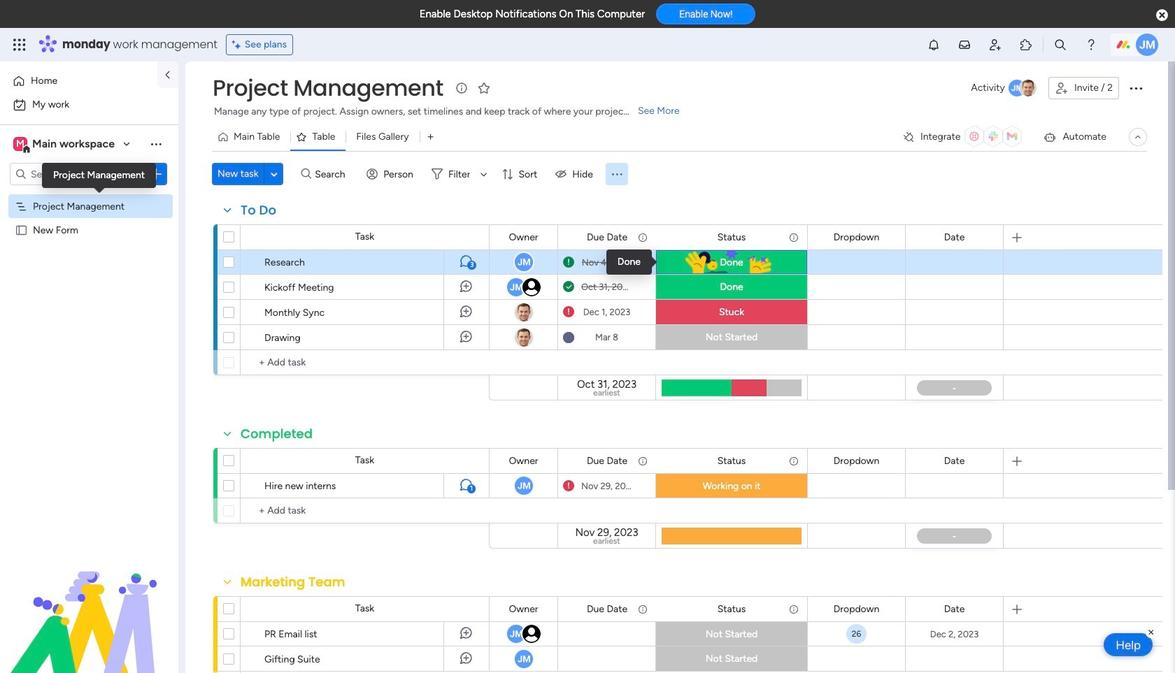Task type: locate. For each thing, give the bounding box(es) containing it.
1 vertical spatial options image
[[149, 167, 163, 181]]

v2 search image
[[301, 166, 312, 182]]

1 vertical spatial v2 overdue deadline image
[[563, 306, 575, 319]]

1 vertical spatial option
[[8, 94, 170, 116]]

2 vertical spatial option
[[0, 194, 178, 196]]

0 vertical spatial options image
[[1128, 80, 1145, 97]]

v2 overdue deadline image
[[563, 256, 575, 269], [563, 306, 575, 319], [563, 480, 575, 493]]

arrow down image
[[476, 166, 492, 183]]

0 vertical spatial v2 overdue deadline image
[[563, 256, 575, 269]]

+ Add task text field
[[248, 355, 483, 372], [248, 503, 483, 520]]

2 vertical spatial v2 overdue deadline image
[[563, 480, 575, 493]]

column information image
[[638, 232, 649, 243], [789, 232, 800, 243]]

1 column information image from the left
[[638, 232, 649, 243]]

0 vertical spatial option
[[8, 70, 149, 92]]

options image
[[1128, 80, 1145, 97], [149, 167, 163, 181], [195, 642, 206, 674]]

column information image
[[638, 456, 649, 467], [789, 456, 800, 467], [638, 604, 649, 615], [789, 604, 800, 615]]

dapulse close image
[[1157, 8, 1169, 22]]

lottie animation element
[[0, 533, 178, 674]]

workspace image
[[13, 136, 27, 152]]

2 vertical spatial options image
[[195, 642, 206, 674]]

2 horizontal spatial options image
[[1128, 80, 1145, 97]]

option
[[8, 70, 149, 92], [8, 94, 170, 116], [0, 194, 178, 196]]

None field
[[209, 73, 447, 103], [237, 202, 280, 220], [506, 230, 542, 245], [584, 230, 631, 245], [714, 230, 750, 245], [830, 230, 883, 245], [941, 230, 969, 245], [237, 425, 316, 444], [506, 454, 542, 469], [584, 454, 631, 469], [714, 454, 750, 469], [830, 454, 883, 469], [941, 454, 969, 469], [237, 574, 349, 592], [506, 602, 542, 618], [584, 602, 631, 618], [714, 602, 750, 618], [830, 602, 883, 618], [941, 602, 969, 618], [209, 73, 447, 103], [237, 202, 280, 220], [506, 230, 542, 245], [584, 230, 631, 245], [714, 230, 750, 245], [830, 230, 883, 245], [941, 230, 969, 245], [237, 425, 316, 444], [506, 454, 542, 469], [584, 454, 631, 469], [714, 454, 750, 469], [830, 454, 883, 469], [941, 454, 969, 469], [237, 574, 349, 592], [506, 602, 542, 618], [584, 602, 631, 618], [714, 602, 750, 618], [830, 602, 883, 618], [941, 602, 969, 618]]

update feed image
[[958, 38, 972, 52]]

select product image
[[13, 38, 27, 52]]

list box
[[0, 191, 178, 431]]

1 vertical spatial + add task text field
[[248, 503, 483, 520]]

options image
[[195, 617, 206, 652]]

collapse board header image
[[1133, 132, 1144, 143]]

0 vertical spatial + add task text field
[[248, 355, 483, 372]]

1 horizontal spatial options image
[[195, 642, 206, 674]]

0 horizontal spatial options image
[[149, 167, 163, 181]]

1 horizontal spatial column information image
[[789, 232, 800, 243]]

0 horizontal spatial column information image
[[638, 232, 649, 243]]

menu image
[[610, 167, 624, 181]]



Task type: describe. For each thing, give the bounding box(es) containing it.
angle down image
[[271, 169, 278, 180]]

monday marketplace image
[[1020, 38, 1034, 52]]

jeremy miller image
[[1136, 34, 1159, 56]]

2 + add task text field from the top
[[248, 503, 483, 520]]

Search field
[[312, 164, 353, 184]]

invite members image
[[989, 38, 1003, 52]]

help image
[[1085, 38, 1099, 52]]

see plans image
[[232, 37, 245, 52]]

add view image
[[428, 132, 434, 142]]

Search in workspace field
[[29, 166, 117, 182]]

workspace selection element
[[13, 136, 117, 154]]

1 v2 overdue deadline image from the top
[[563, 256, 575, 269]]

1 + add task text field from the top
[[248, 355, 483, 372]]

workspace options image
[[149, 137, 163, 151]]

add to favorites image
[[477, 81, 491, 95]]

2 v2 overdue deadline image from the top
[[563, 306, 575, 319]]

2 column information image from the left
[[789, 232, 800, 243]]

lottie animation image
[[0, 533, 178, 674]]

show board description image
[[453, 81, 470, 95]]

v2 done deadline image
[[563, 281, 575, 294]]

public board image
[[15, 223, 28, 237]]

search everything image
[[1054, 38, 1068, 52]]

3 v2 overdue deadline image from the top
[[563, 480, 575, 493]]

notifications image
[[927, 38, 941, 52]]



Task type: vqa. For each thing, say whether or not it's contained in the screenshot.
the right Terry Turtle image
no



